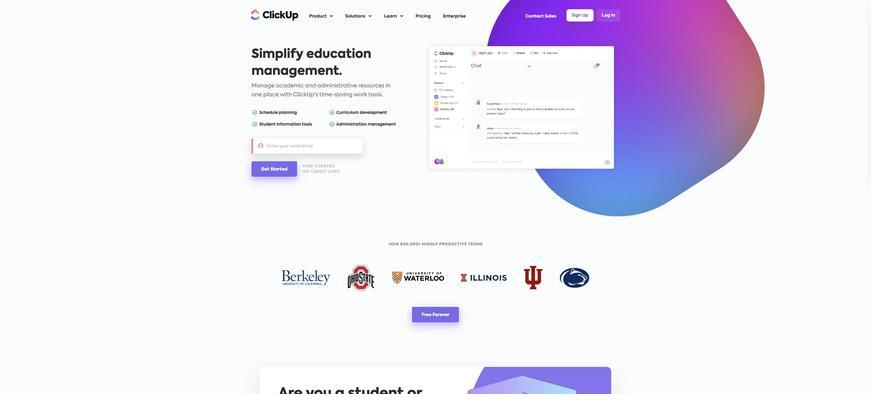 Task type: describe. For each thing, give the bounding box(es) containing it.
learn button
[[384, 0, 403, 31]]

manage academic and administrative resources in one place with clickup's time-saving work tools.
[[252, 83, 391, 98]]

log in
[[602, 13, 616, 17]]

Enter your work email email field
[[252, 138, 363, 154]]

free forever
[[422, 313, 450, 317]]

management.
[[252, 65, 342, 78]]

forever
[[433, 313, 450, 317]]

contact sales
[[526, 14, 557, 19]]

product
[[309, 14, 327, 19]]

curriculum development
[[336, 111, 387, 115]]

student
[[259, 123, 276, 127]]

simplify
[[252, 48, 303, 61]]

simplify education management.
[[252, 48, 371, 78]]

productive
[[439, 243, 467, 247]]

ohio state buckeyes image
[[347, 265, 375, 292]]

student information tools
[[259, 123, 312, 127]]

join 800,000+ highly productive teams
[[389, 243, 483, 247]]

development
[[360, 111, 387, 115]]

pricing link
[[416, 0, 431, 31]]

penn state image
[[560, 268, 590, 289]]

sign up
[[572, 13, 589, 17]]

are you a student or work in education? image
[[451, 376, 599, 395]]

administrative
[[317, 83, 357, 89]]

highly
[[422, 243, 438, 247]]

manage
[[252, 83, 275, 89]]

management
[[368, 123, 396, 127]]

teams
[[468, 243, 483, 247]]

learn
[[384, 14, 397, 19]]

free forever link
[[412, 307, 459, 323]]

university of illinois image
[[461, 274, 507, 282]]

one
[[252, 92, 262, 98]]

administration
[[336, 123, 367, 127]]

list containing product
[[309, 0, 526, 31]]

started
[[270, 167, 288, 172]]

log
[[602, 13, 611, 17]]

pricing
[[416, 14, 431, 19]]

schedule planning
[[259, 111, 297, 115]]

800,000+
[[400, 243, 421, 247]]

university of california berkeley image
[[281, 270, 330, 286]]

tools
[[302, 123, 312, 127]]

administration management
[[336, 123, 396, 127]]

get started button
[[252, 162, 297, 177]]

free
[[422, 313, 432, 317]]

place
[[263, 92, 279, 98]]



Task type: locate. For each thing, give the bounding box(es) containing it.
curriculum
[[336, 111, 359, 115]]

saving
[[335, 92, 353, 98]]

schedule
[[259, 111, 278, 115]]

education
[[306, 48, 371, 61]]

in right log
[[612, 13, 616, 17]]

get
[[261, 167, 269, 172]]

contact sales link
[[526, 0, 557, 31]]

get started
[[261, 167, 288, 172]]

1 horizontal spatial in
[[612, 13, 616, 17]]

clickup's
[[293, 92, 318, 98]]

time-
[[319, 92, 335, 98]]

solutions button
[[345, 0, 372, 31]]

up
[[583, 13, 589, 17]]

list
[[309, 0, 526, 31]]

main navigation element
[[309, 0, 621, 31]]

product button
[[309, 0, 333, 31]]

enterprise
[[443, 14, 466, 19]]

in inside manage academic and administrative resources in one place with clickup's time-saving work tools.
[[386, 83, 391, 89]]

academic
[[276, 83, 304, 89]]

solutions
[[345, 14, 366, 19]]

in
[[612, 13, 616, 17], [386, 83, 391, 89]]

indiana university image
[[524, 267, 543, 290]]

0 horizontal spatial in
[[386, 83, 391, 89]]

in right resources
[[386, 83, 391, 89]]

information
[[277, 123, 301, 127]]

sign up button
[[567, 9, 594, 22]]

in inside "element"
[[612, 13, 616, 17]]

waterloo image
[[392, 272, 444, 284]]

log in link
[[597, 9, 621, 22]]

enterprise link
[[443, 0, 466, 31]]

contact
[[526, 14, 544, 19]]

with
[[280, 92, 292, 98]]

1 vertical spatial in
[[386, 83, 391, 89]]

tools.
[[369, 92, 383, 98]]

sign
[[572, 13, 581, 17]]

and
[[305, 83, 316, 89]]

work
[[354, 92, 367, 98]]

join
[[389, 243, 399, 247]]

resources
[[358, 83, 385, 89]]

planning
[[279, 111, 297, 115]]

0 vertical spatial in
[[612, 13, 616, 17]]

sales
[[545, 14, 557, 19]]



Task type: vqa. For each thing, say whether or not it's contained in the screenshot.
time tracking button
no



